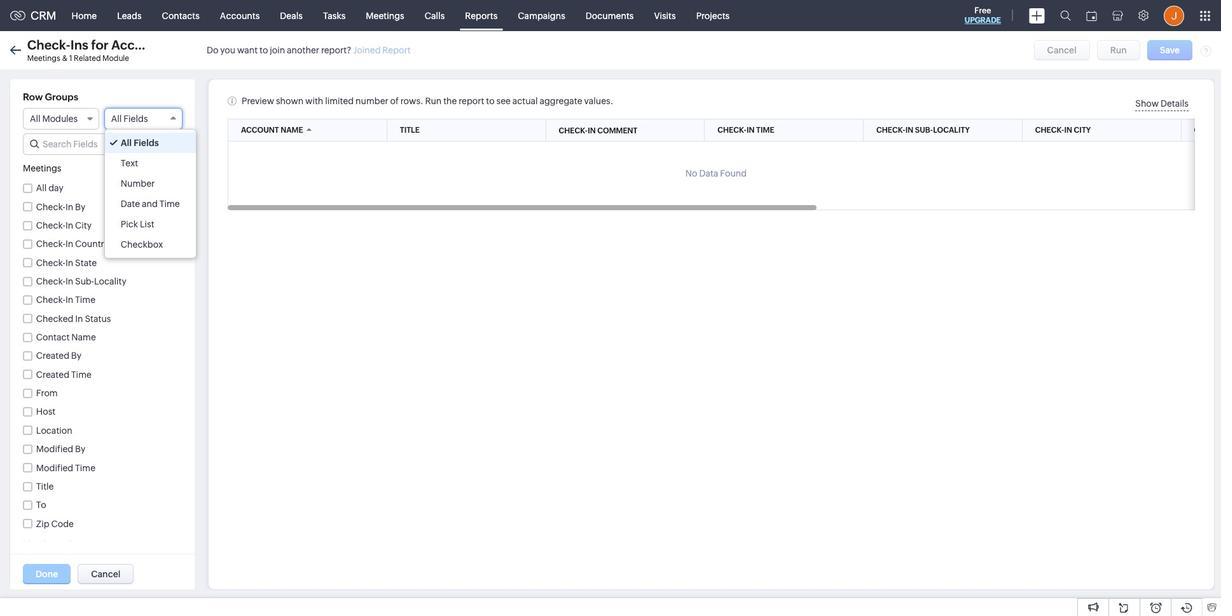 Task type: locate. For each thing, give the bounding box(es) containing it.
modified down modified by on the left bottom of the page
[[36, 463, 73, 473]]

0 vertical spatial to
[[259, 45, 268, 55]]

check-in comment
[[559, 126, 638, 135], [559, 126, 638, 135], [36, 177, 117, 188]]

tasks
[[323, 10, 346, 21]]

1 vertical spatial fields
[[134, 138, 159, 148]]

created up group
[[36, 370, 69, 380]]

0 horizontal spatial run
[[425, 96, 442, 106]]

documents link
[[575, 0, 644, 31]]

1 vertical spatial to
[[486, 96, 495, 106]]

1 vertical spatial accounts
[[111, 38, 169, 52]]

to left join
[[259, 45, 268, 55]]

0 vertical spatial columns
[[23, 137, 64, 148]]

check-in state
[[36, 254, 97, 264], [36, 258, 97, 268]]

groups down the &
[[45, 92, 78, 102]]

1 vertical spatial groups
[[45, 318, 78, 328]]

by up modified time
[[75, 445, 85, 455]]

0 vertical spatial row groups
[[23, 92, 78, 102]]

row groups
[[23, 92, 78, 102], [23, 318, 78, 328]]

row groups down the &
[[23, 92, 78, 102]]

0 horizontal spatial cancel button
[[78, 565, 134, 585]]

&
[[62, 54, 68, 63]]

1 vertical spatial country
[[75, 273, 109, 283]]

1 country from the top
[[75, 239, 109, 250]]

all inside 'option'
[[121, 138, 132, 148]]

1 horizontal spatial run
[[1110, 45, 1127, 55]]

deals link
[[270, 0, 313, 31]]

fields inside field
[[124, 114, 148, 124]]

no down aggregate
[[23, 423, 35, 433]]

0 vertical spatial run
[[1110, 45, 1127, 55]]

fields for all fields field
[[124, 114, 148, 124]]

cancel down meetings - accounts
[[91, 570, 120, 580]]

ins
[[70, 38, 88, 52]]

1 vertical spatial by
[[71, 351, 81, 362]]

column
[[23, 365, 59, 376], [37, 423, 70, 433]]

accounts
[[220, 10, 260, 21], [111, 38, 169, 52], [68, 540, 107, 550]]

2 vertical spatial groups
[[61, 365, 94, 376]]

date and time option
[[105, 194, 196, 214]]

1 created from the top
[[36, 351, 69, 362]]

All Fields field
[[104, 108, 182, 130]]

with
[[305, 96, 323, 106]]

all up the text
[[121, 138, 132, 148]]

all fields up "all fields" 'option'
[[111, 114, 148, 124]]

text option
[[105, 153, 196, 174]]

modified down location
[[36, 445, 73, 455]]

check-in state up more at the top
[[36, 258, 97, 268]]

column up group
[[23, 365, 59, 376]]

pick list
[[121, 219, 154, 230]]

1 vertical spatial all fields
[[121, 138, 159, 148]]

columns
[[23, 137, 64, 148], [73, 405, 114, 416]]

Search Fields text field
[[24, 134, 182, 155]]

selected for groups
[[65, 382, 101, 392]]

1 horizontal spatial cancel button
[[1034, 40, 1090, 60]]

check-in city
[[1035, 126, 1091, 135], [1035, 126, 1091, 135], [36, 221, 92, 231], [36, 235, 92, 245]]

modified for modified by
[[36, 445, 73, 455]]

number
[[121, 179, 155, 189]]

no left from
[[23, 382, 35, 392]]

0 vertical spatial cancel button
[[1034, 40, 1090, 60]]

check-in country
[[36, 239, 109, 250], [36, 273, 109, 283]]

by
[[75, 202, 85, 212], [71, 351, 81, 362], [75, 445, 85, 455]]

1 vertical spatial selected
[[71, 423, 108, 433]]

home
[[72, 10, 97, 21]]

1 vertical spatial cancel button
[[78, 565, 134, 585]]

0 horizontal spatial accounts
[[68, 540, 107, 550]]

columns up no column selected
[[73, 405, 114, 416]]

by left the date
[[75, 202, 85, 212]]

1 vertical spatial cancel
[[91, 570, 120, 580]]

0 vertical spatial country
[[75, 239, 109, 250]]

shown
[[276, 96, 304, 106]]

date
[[121, 199, 140, 209]]

column groups
[[23, 365, 94, 376]]

0 vertical spatial cancel
[[1047, 45, 1077, 55]]

2 horizontal spatial accounts
[[220, 10, 260, 21]]

free upgrade
[[965, 6, 1001, 25]]

1 vertical spatial row groups
[[23, 318, 78, 328]]

zip code
[[36, 519, 74, 529]]

1 vertical spatial row
[[23, 318, 43, 328]]

in
[[747, 126, 755, 135], [747, 126, 755, 135], [905, 126, 913, 135], [905, 126, 913, 135], [1064, 126, 1072, 135], [1064, 126, 1072, 135], [588, 126, 596, 135], [588, 126, 596, 135], [66, 177, 73, 188], [66, 197, 73, 207], [65, 202, 73, 212], [66, 216, 73, 226], [65, 221, 73, 231], [66, 235, 73, 245], [65, 239, 73, 250], [66, 254, 73, 264], [65, 258, 73, 268], [66, 273, 73, 283], [65, 277, 73, 287], [65, 295, 73, 306], [75, 314, 83, 324]]

do
[[207, 45, 218, 55]]

groups up contact name
[[45, 318, 78, 328]]

meetings
[[366, 10, 404, 21], [27, 54, 60, 63], [23, 163, 61, 174], [23, 540, 61, 550]]

cancel button
[[1034, 40, 1090, 60], [78, 565, 134, 585]]

groups
[[45, 92, 78, 102], [45, 318, 78, 328], [61, 365, 94, 376]]

tasks link
[[313, 0, 356, 31]]

country down check-in by on the left top of the page
[[75, 239, 109, 250]]

meetings left calls
[[366, 10, 404, 21]]

country up more at the top
[[75, 273, 109, 283]]

2 vertical spatial no
[[23, 423, 35, 433]]

0 vertical spatial modified
[[36, 445, 73, 455]]

0 vertical spatial selected
[[65, 382, 101, 392]]

0 vertical spatial all
[[111, 114, 122, 124]]

1 vertical spatial columns
[[73, 405, 114, 416]]

run left save
[[1110, 45, 1127, 55]]

0 vertical spatial fields
[[124, 114, 148, 124]]

no data found
[[685, 169, 747, 179]]

2 vertical spatial by
[[75, 445, 85, 455]]

you
[[220, 45, 235, 55]]

check-in country down check-in by on the left top of the page
[[36, 239, 109, 250]]

0 horizontal spatial cancel
[[91, 570, 120, 580]]

no for aggregate columns
[[23, 423, 35, 433]]

selected for columns
[[71, 423, 108, 433]]

1 vertical spatial no
[[23, 382, 35, 392]]

all for all fields field
[[111, 114, 122, 124]]

country
[[75, 239, 109, 250], [75, 273, 109, 283]]

city
[[1074, 126, 1091, 135], [1074, 126, 1091, 135], [75, 221, 92, 231], [75, 235, 92, 245]]

0 horizontal spatial columns
[[23, 137, 64, 148]]

checkbox
[[121, 240, 163, 250]]

1 vertical spatial check-in country
[[36, 273, 109, 283]]

accounts right -
[[68, 540, 107, 550]]

cancel button left run button
[[1034, 40, 1090, 60]]

1 modified from the top
[[36, 445, 73, 455]]

selected
[[65, 382, 101, 392], [71, 423, 108, 433]]

fields
[[124, 114, 148, 124], [134, 138, 159, 148]]

and
[[142, 199, 158, 209]]

all left day
[[36, 183, 47, 194]]

documents
[[586, 10, 634, 21]]

2 vertical spatial accounts
[[68, 540, 107, 550]]

fields for list box containing all fields
[[134, 138, 159, 148]]

all up search fields text field
[[111, 114, 122, 124]]

accounts up module
[[111, 38, 169, 52]]

groups up no group selected
[[61, 365, 94, 376]]

columns up all day
[[23, 137, 64, 148]]

2 row from the top
[[23, 318, 43, 328]]

row groups up contact
[[23, 318, 78, 328]]

tab panel
[[17, 137, 188, 433]]

calls
[[425, 10, 445, 21]]

all fields inside field
[[111, 114, 148, 124]]

check-in state down check-in by on the left top of the page
[[36, 254, 97, 264]]

date and time
[[121, 199, 180, 209]]

1 vertical spatial created
[[36, 370, 69, 380]]

2 state from the top
[[75, 258, 97, 268]]

crm link
[[10, 9, 56, 22]]

created up column groups
[[36, 351, 69, 362]]

projects link
[[686, 0, 740, 31]]

related
[[74, 54, 101, 63]]

fields inside 'option'
[[134, 138, 159, 148]]

accounts up want
[[220, 10, 260, 21]]

row
[[23, 92, 43, 102], [23, 318, 43, 328]]

1
[[69, 54, 72, 63]]

1 horizontal spatial accounts
[[111, 38, 169, 52]]

2 country from the top
[[75, 273, 109, 283]]

created for created time
[[36, 370, 69, 380]]

selected down created time
[[65, 382, 101, 392]]

title
[[400, 126, 420, 135], [400, 126, 420, 135], [36, 158, 54, 169], [36, 482, 54, 492]]

0 vertical spatial created
[[36, 351, 69, 362]]

locality
[[933, 126, 970, 135], [933, 126, 970, 135], [94, 216, 126, 226], [94, 277, 126, 287]]

run left the
[[425, 96, 442, 106]]

leads
[[117, 10, 142, 21]]

check-in country up more at the top
[[36, 273, 109, 283]]

accounts inside check-ins for accounts meetings & 1 related module
[[111, 38, 169, 52]]

no column selected
[[23, 423, 108, 433]]

created by
[[36, 351, 81, 362]]

2 row groups from the top
[[23, 318, 78, 328]]

meetings inside check-ins for accounts meetings & 1 related module
[[27, 54, 60, 63]]

state
[[75, 254, 97, 264], [75, 258, 97, 268]]

to
[[259, 45, 268, 55], [486, 96, 495, 106]]

cancel left run button
[[1047, 45, 1077, 55]]

0 horizontal spatial to
[[259, 45, 268, 55]]

all fields option
[[105, 133, 196, 153]]

crm
[[31, 9, 56, 22]]

1 vertical spatial modified
[[36, 463, 73, 473]]

cancel button down meetings - accounts
[[78, 565, 134, 585]]

to left see
[[486, 96, 495, 106]]

check-in time
[[718, 126, 774, 135], [718, 126, 774, 135], [36, 197, 96, 207], [36, 295, 95, 306]]

0 vertical spatial all fields
[[111, 114, 148, 124]]

meetings left the &
[[27, 54, 60, 63]]

all inside field
[[111, 114, 122, 124]]

run button
[[1097, 40, 1140, 60]]

1 horizontal spatial cancel
[[1047, 45, 1077, 55]]

all
[[111, 114, 122, 124], [121, 138, 132, 148], [36, 183, 47, 194]]

column down host
[[37, 423, 70, 433]]

list box
[[105, 130, 196, 258]]

0 vertical spatial row
[[23, 92, 43, 102]]

tab list
[[17, 99, 188, 122]]

1 state from the top
[[75, 254, 97, 264]]

fields up text option
[[134, 138, 159, 148]]

selected down "aggregate columns"
[[71, 423, 108, 433]]

checked
[[36, 314, 73, 324]]

account name
[[241, 126, 303, 135], [241, 126, 303, 135], [36, 336, 98, 347]]

all fields up the text
[[121, 138, 159, 148]]

time
[[756, 126, 774, 135], [756, 126, 774, 135], [75, 197, 96, 207], [159, 199, 180, 209], [75, 295, 95, 306], [71, 370, 91, 380], [75, 463, 95, 473]]

no left data
[[685, 169, 697, 179]]

2 created from the top
[[36, 370, 69, 380]]

by down contact name
[[71, 351, 81, 362]]

sub-
[[915, 126, 933, 135], [915, 126, 933, 135], [75, 216, 94, 226], [75, 277, 94, 287]]

1 vertical spatial all
[[121, 138, 132, 148]]

cancel for the bottom 'cancel' button
[[91, 570, 120, 580]]

run inside button
[[1110, 45, 1127, 55]]

actual
[[512, 96, 538, 106]]

aggregate columns
[[23, 405, 114, 416]]

list
[[140, 219, 154, 230]]

no
[[685, 169, 697, 179], [23, 382, 35, 392], [23, 423, 35, 433]]

do you want to join another report?
[[207, 45, 351, 55]]

0 vertical spatial column
[[23, 365, 59, 376]]

fields up "all fields" 'option'
[[124, 114, 148, 124]]

all fields
[[111, 114, 148, 124], [121, 138, 159, 148]]

2 modified from the top
[[36, 463, 73, 473]]



Task type: vqa. For each thing, say whether or not it's contained in the screenshot.
row group
no



Task type: describe. For each thing, give the bounding box(es) containing it.
of
[[390, 96, 399, 106]]

no for column groups
[[23, 382, 35, 392]]

meetings - accounts
[[23, 540, 107, 550]]

0 vertical spatial accounts
[[220, 10, 260, 21]]

meetings down zip on the left
[[23, 540, 61, 550]]

by for created by
[[71, 351, 81, 362]]

limited
[[325, 96, 354, 106]]

state for city
[[75, 254, 97, 264]]

join
[[270, 45, 285, 55]]

report?
[[321, 45, 351, 55]]

text
[[121, 158, 138, 169]]

day
[[48, 183, 63, 194]]

2 vertical spatial all
[[36, 183, 47, 194]]

list box containing all fields
[[105, 130, 196, 258]]

time inside option
[[159, 199, 180, 209]]

check-in state for country
[[36, 258, 97, 268]]

created for created by
[[36, 351, 69, 362]]

to
[[36, 501, 46, 511]]

details
[[1161, 99, 1189, 109]]

visits link
[[644, 0, 686, 31]]

calls link
[[414, 0, 455, 31]]

show
[[1135, 99, 1159, 109]]

from
[[36, 389, 58, 399]]

preview shown with limited number of rows. run the report to see actual aggregate values.
[[242, 96, 613, 106]]

modified by
[[36, 445, 85, 455]]

code
[[51, 519, 74, 529]]

data
[[699, 169, 718, 179]]

tab panel containing columns
[[17, 137, 188, 433]]

rows.
[[401, 96, 423, 106]]

pick
[[121, 219, 138, 230]]

module
[[102, 54, 129, 63]]

leads link
[[107, 0, 152, 31]]

show details
[[1135, 99, 1189, 109]]

status
[[85, 314, 111, 324]]

modified time
[[36, 463, 95, 473]]

host
[[36, 407, 55, 418]]

no group selected
[[23, 382, 101, 392]]

all fields inside 'option'
[[121, 138, 159, 148]]

visits
[[654, 10, 676, 21]]

1 vertical spatial run
[[425, 96, 442, 106]]

aggregate
[[23, 405, 71, 416]]

1 horizontal spatial to
[[486, 96, 495, 106]]

state for country
[[75, 258, 97, 268]]

-
[[63, 540, 66, 550]]

pick list option
[[105, 214, 196, 235]]

preview
[[242, 96, 274, 106]]

1 row groups from the top
[[23, 92, 78, 102]]

zip
[[36, 519, 49, 529]]

aggregate
[[540, 96, 582, 106]]

by for modified by
[[75, 445, 85, 455]]

contacts link
[[152, 0, 210, 31]]

1 vertical spatial column
[[37, 423, 70, 433]]

found
[[720, 169, 747, 179]]

campaigns link
[[508, 0, 575, 31]]

see
[[496, 96, 511, 106]]

contacts
[[162, 10, 200, 21]]

cancel for the right 'cancel' button
[[1047, 45, 1077, 55]]

report
[[459, 96, 484, 106]]

meetings link
[[356, 0, 414, 31]]

want
[[237, 45, 258, 55]]

1 horizontal spatial columns
[[73, 405, 114, 416]]

1 row from the top
[[23, 92, 43, 102]]

free
[[974, 6, 991, 15]]

campaigns
[[518, 10, 565, 21]]

values.
[[584, 96, 613, 106]]

0 vertical spatial check-in country
[[36, 239, 109, 250]]

0 vertical spatial groups
[[45, 92, 78, 102]]

modified for modified time
[[36, 463, 73, 473]]

checked in status
[[36, 314, 111, 324]]

the
[[443, 96, 457, 106]]

number
[[356, 96, 388, 106]]

deals
[[280, 10, 303, 21]]

0 vertical spatial no
[[685, 169, 697, 179]]

0 vertical spatial by
[[75, 202, 85, 212]]

contact name
[[36, 333, 96, 343]]

all day
[[36, 183, 63, 194]]

meetings up all day
[[23, 163, 61, 174]]

save button
[[1147, 40, 1193, 60]]

accounts link
[[210, 0, 270, 31]]

all for list box containing all fields
[[121, 138, 132, 148]]

number option
[[105, 174, 196, 194]]

reports link
[[455, 0, 508, 31]]

for
[[91, 38, 109, 52]]

save
[[1160, 45, 1180, 55]]

more
[[92, 294, 113, 305]]

check-in by
[[36, 202, 85, 212]]

contact
[[36, 333, 70, 343]]

another
[[287, 45, 319, 55]]

check- inside check-ins for accounts meetings & 1 related module
[[27, 38, 70, 52]]

check-ins for accounts meetings & 1 related module
[[27, 38, 169, 63]]

checkbox option
[[105, 235, 196, 255]]

sub- inside tab panel
[[75, 216, 94, 226]]

group
[[37, 382, 63, 392]]

home link
[[61, 0, 107, 31]]

location
[[36, 426, 72, 436]]

reports
[[465, 10, 498, 21]]

created time
[[36, 370, 91, 380]]

check-in state for city
[[36, 254, 97, 264]]

upgrade
[[965, 16, 1001, 25]]

projects
[[696, 10, 730, 21]]



